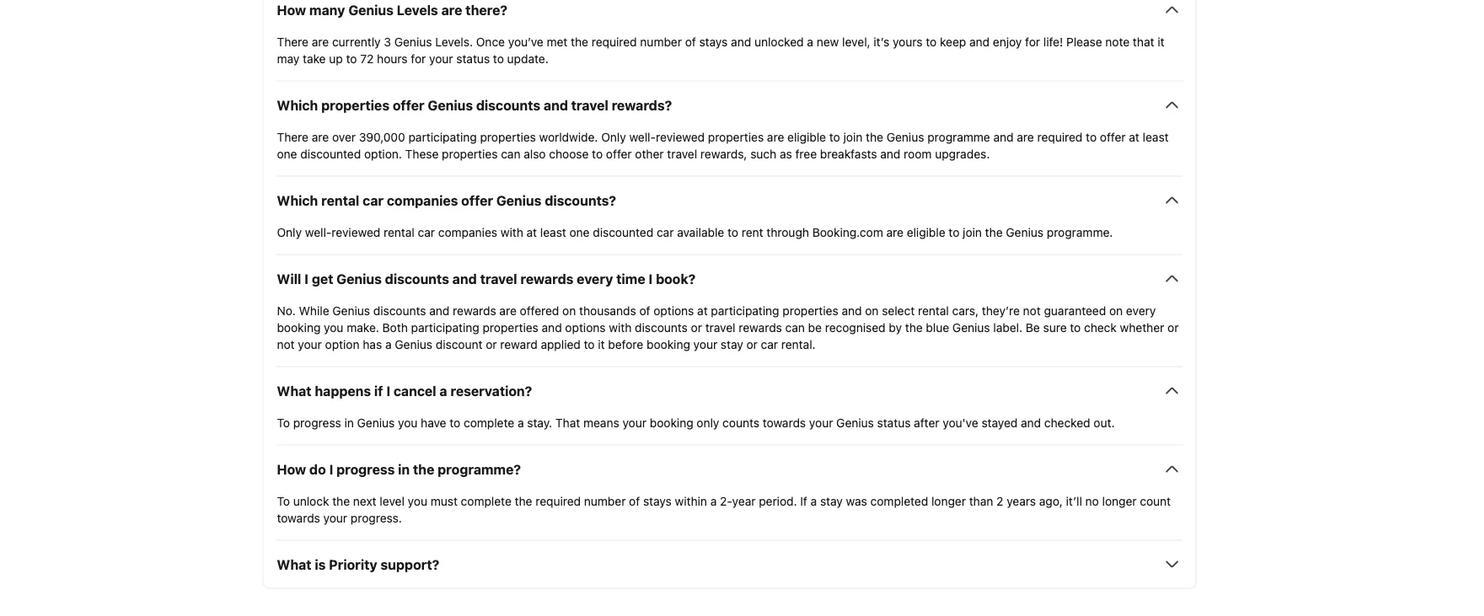 Task type: vqa. For each thing, say whether or not it's contained in the screenshot.
bottom only 1 room left on our site
no



Task type: locate. For each thing, give the bounding box(es) containing it.
it inside no. while genius discounts and rewards are offered on thousands of options at participating properties and on select rental cars, they're not guaranteed on every booking you make. both participating properties and options with discounts or travel rewards can be recognised by the blue genius label. be sure to check whether or not your option has a genius discount or reward applied to it before booking your stay or car rental.
[[598, 337, 605, 351]]

0 vertical spatial to
[[277, 416, 290, 430]]

yours
[[893, 34, 923, 48]]

whether
[[1121, 320, 1165, 334]]

well- inside there are over 390,000 participating properties worldwide. only well-reviewed properties are eligible to join the genius programme and are required to offer at least one discounted option. these properties can also choose to offer other travel rewards, such as free breakfasts and room upgrades.
[[630, 130, 656, 144]]

0 vertical spatial in
[[345, 416, 354, 430]]

for right hours at top
[[411, 51, 426, 65]]

0 horizontal spatial least
[[541, 225, 567, 239]]

with up will i get genius discounts and travel rewards every time i book?
[[501, 225, 524, 239]]

1 horizontal spatial rental
[[384, 225, 415, 239]]

2 horizontal spatial at
[[1130, 130, 1140, 144]]

sure
[[1044, 320, 1067, 334]]

there
[[277, 34, 309, 48], [277, 130, 309, 144]]

1 vertical spatial number
[[584, 494, 626, 508]]

discounted up "time"
[[593, 225, 654, 239]]

your inside there are currently 3 genius levels. once you've met the required number of stays and unlocked a new level, it's yours to keep and enjoy for life! please note that it may take up to 72 hours for your status to update.
[[429, 51, 453, 65]]

0 horizontal spatial stay
[[721, 337, 744, 351]]

1 vertical spatial with
[[609, 320, 632, 334]]

0 vertical spatial towards
[[763, 416, 806, 430]]

book?
[[656, 271, 696, 287]]

1 what from the top
[[277, 383, 312, 399]]

i
[[305, 271, 309, 287], [649, 271, 653, 287], [387, 383, 391, 399], [329, 461, 333, 477]]

options down book? at the top left of page
[[654, 304, 694, 317]]

genius up room
[[887, 130, 925, 144]]

1 vertical spatial participating
[[711, 304, 780, 317]]

genius inside which rental car companies offer genius discounts? dropdown button
[[497, 192, 542, 208]]

discounts
[[476, 97, 541, 113], [385, 271, 450, 287], [373, 304, 426, 317], [635, 320, 688, 334]]

support?
[[381, 557, 440, 573]]

0 vertical spatial complete
[[464, 416, 515, 430]]

booking right before
[[647, 337, 691, 351]]

your down the unlock
[[324, 511, 348, 525]]

every up "whether"
[[1127, 304, 1157, 317]]

no.
[[277, 304, 296, 317]]

rental up blue on the right of the page
[[919, 304, 950, 317]]

number up rewards?
[[641, 34, 682, 48]]

how for how do i progress in the programme?
[[277, 461, 306, 477]]

at inside there are over 390,000 participating properties worldwide. only well-reviewed properties are eligible to join the genius programme and are required to offer at least one discounted option. these properties can also choose to offer other travel rewards, such as free breakfasts and room upgrades.
[[1130, 130, 1140, 144]]

complete down 'reservation?'
[[464, 416, 515, 430]]

your inside to unlock the next level you must complete the required number of stays within a 2-year period. if a stay was completed longer than 2 years ago, it'll no longer count towards your progress.
[[324, 511, 348, 525]]

1 horizontal spatial stays
[[700, 34, 728, 48]]

1 vertical spatial it
[[598, 337, 605, 351]]

0 horizontal spatial can
[[501, 147, 521, 161]]

how left do
[[277, 461, 306, 477]]

the inside 'dropdown button'
[[413, 461, 435, 477]]

rewards?
[[612, 97, 672, 113]]

1 how from the top
[[277, 2, 306, 18]]

least inside there are over 390,000 participating properties worldwide. only well-reviewed properties are eligible to join the genius programme and are required to offer at least one discounted option. these properties can also choose to offer other travel rewards, such as free breakfasts and room upgrades.
[[1143, 130, 1169, 144]]

programme
[[928, 130, 991, 144]]

only
[[602, 130, 626, 144], [277, 225, 302, 239]]

2 vertical spatial at
[[698, 304, 708, 317]]

there left over
[[277, 130, 309, 144]]

how many genius levels are there? button
[[277, 0, 1183, 20]]

1 horizontal spatial in
[[398, 461, 410, 477]]

1 vertical spatial rental
[[384, 225, 415, 239]]

0 vertical spatial status
[[457, 51, 490, 65]]

0 vertical spatial well-
[[630, 130, 656, 144]]

well- up 'other' at the top left of page
[[630, 130, 656, 144]]

and inside which properties offer genius discounts and travel rewards? dropdown button
[[544, 97, 568, 113]]

of down "how many genius levels are there?" dropdown button
[[685, 34, 696, 48]]

390,000
[[359, 130, 405, 144]]

rental down which rental car companies offer genius discounts?
[[384, 225, 415, 239]]

number down the means
[[584, 494, 626, 508]]

2 horizontal spatial required
[[1038, 130, 1083, 144]]

0 horizontal spatial join
[[844, 130, 863, 144]]

join up breakfasts
[[844, 130, 863, 144]]

1 horizontal spatial can
[[786, 320, 805, 334]]

0 vertical spatial booking
[[277, 320, 321, 334]]

1 horizontal spatial at
[[698, 304, 708, 317]]

stay inside to unlock the next level you must complete the required number of stays within a 2-year period. if a stay was completed longer than 2 years ago, it'll no longer count towards your progress.
[[821, 494, 843, 508]]

2 longer from the left
[[1103, 494, 1137, 508]]

it right that
[[1158, 34, 1165, 48]]

status down once
[[457, 51, 490, 65]]

0 horizontal spatial longer
[[932, 494, 967, 508]]

0 horizontal spatial well-
[[305, 225, 332, 239]]

on right offered
[[563, 304, 576, 317]]

only inside there are over 390,000 participating properties worldwide. only well-reviewed properties are eligible to join the genius programme and are required to offer at least one discounted option. these properties can also choose to offer other travel rewards, such as free breakfasts and room upgrades.
[[602, 130, 626, 144]]

rewards
[[521, 271, 574, 287], [453, 304, 496, 317], [739, 320, 783, 334]]

how for how many genius levels are there?
[[277, 2, 306, 18]]

1 horizontal spatial status
[[878, 416, 911, 430]]

are inside there are currently 3 genius levels. once you've met the required number of stays and unlocked a new level, it's yours to keep and enjoy for life! please note that it may take up to 72 hours for your status to update.
[[312, 34, 329, 48]]

with up before
[[609, 320, 632, 334]]

genius down also
[[497, 192, 542, 208]]

required inside there are over 390,000 participating properties worldwide. only well-reviewed properties are eligible to join the genius programme and are required to offer at least one discounted option. these properties can also choose to offer other travel rewards, such as free breakfasts and room upgrades.
[[1038, 130, 1083, 144]]

i right do
[[329, 461, 333, 477]]

genius up the these
[[428, 97, 473, 113]]

every
[[577, 271, 613, 287], [1127, 304, 1157, 317]]

0 vertical spatial least
[[1143, 130, 1169, 144]]

you
[[324, 320, 344, 334], [398, 416, 418, 430], [408, 494, 428, 508]]

0 vertical spatial can
[[501, 147, 521, 161]]

stay up the what happens if i cancel a reservation? dropdown button
[[721, 337, 744, 351]]

1 which from the top
[[277, 97, 318, 113]]

1 vertical spatial for
[[411, 51, 426, 65]]

to for what happens if i cancel a reservation?
[[277, 416, 290, 430]]

a right cancel
[[440, 383, 447, 399]]

1 vertical spatial stay
[[821, 494, 843, 508]]

to
[[926, 34, 937, 48], [346, 51, 357, 65], [493, 51, 504, 65], [830, 130, 841, 144], [1086, 130, 1097, 144], [592, 147, 603, 161], [728, 225, 739, 239], [949, 225, 960, 239], [1071, 320, 1082, 334], [584, 337, 595, 351], [450, 416, 461, 430]]

1 vertical spatial well-
[[305, 225, 332, 239]]

companies inside which rental car companies offer genius discounts? dropdown button
[[387, 192, 458, 208]]

if
[[801, 494, 808, 508]]

1 to from the top
[[277, 416, 290, 430]]

participating up the these
[[409, 130, 477, 144]]

status left after
[[878, 416, 911, 430]]

which
[[277, 97, 318, 113], [277, 192, 318, 208]]

join up cars,
[[963, 225, 983, 239]]

towards down the unlock
[[277, 511, 320, 525]]

1 horizontal spatial every
[[1127, 304, 1157, 317]]

do
[[310, 461, 326, 477]]

genius right 3
[[395, 34, 432, 48]]

have
[[421, 416, 447, 430]]

complete inside to unlock the next level you must complete the required number of stays within a 2-year period. if a stay was completed longer than 2 years ago, it'll no longer count towards your progress.
[[461, 494, 512, 508]]

every inside no. while genius discounts and rewards are offered on thousands of options at participating properties and on select rental cars, they're not guaranteed on every booking you make. both participating properties and options with discounts or travel rewards can be recognised by the blue genius label. be sure to check whether or not your option has a genius discount or reward applied to it before booking your stay or car rental.
[[1127, 304, 1157, 317]]

1 horizontal spatial not
[[1024, 304, 1041, 317]]

discounted
[[300, 147, 361, 161], [593, 225, 654, 239]]

there up the may
[[277, 34, 309, 48]]

stayed
[[982, 416, 1018, 430]]

0 horizontal spatial options
[[565, 320, 606, 334]]

of inside to unlock the next level you must complete the required number of stays within a 2-year period. if a stay was completed longer than 2 years ago, it'll no longer count towards your progress.
[[629, 494, 640, 508]]

can inside there are over 390,000 participating properties worldwide. only well-reviewed properties are eligible to join the genius programme and are required to offer at least one discounted option. these properties can also choose to offer other travel rewards, such as free breakfasts and room upgrades.
[[501, 147, 521, 161]]

towards right counts
[[763, 416, 806, 430]]

levels
[[397, 2, 438, 18]]

1 vertical spatial at
[[527, 225, 537, 239]]

1 horizontal spatial reviewed
[[656, 130, 705, 144]]

properties up rewards,
[[708, 130, 764, 144]]

genius inside which properties offer genius discounts and travel rewards? dropdown button
[[428, 97, 473, 113]]

status
[[457, 51, 490, 65], [878, 416, 911, 430]]

1 horizontal spatial number
[[641, 34, 682, 48]]

guaranteed
[[1045, 304, 1107, 317]]

are right programme
[[1017, 130, 1035, 144]]

companies down the these
[[387, 192, 458, 208]]

reviewed up 'other' at the top left of page
[[656, 130, 705, 144]]

1 longer from the left
[[932, 494, 967, 508]]

0 vertical spatial stays
[[700, 34, 728, 48]]

1 there from the top
[[277, 34, 309, 48]]

travel up 'reward'
[[480, 271, 518, 287]]

what left happens
[[277, 383, 312, 399]]

rental
[[321, 192, 360, 208], [384, 225, 415, 239], [919, 304, 950, 317]]

offer
[[393, 97, 425, 113], [1101, 130, 1126, 144], [606, 147, 632, 161], [462, 192, 493, 208]]

can left also
[[501, 147, 521, 161]]

well- up get
[[305, 225, 332, 239]]

what inside the what happens if i cancel a reservation? dropdown button
[[277, 383, 312, 399]]

progress up next
[[337, 461, 395, 477]]

they're
[[982, 304, 1020, 317]]

the up breakfasts
[[866, 130, 884, 144]]

it'll
[[1067, 494, 1083, 508]]

1 horizontal spatial towards
[[763, 416, 806, 430]]

0 vertical spatial discounted
[[300, 147, 361, 161]]

1 vertical spatial least
[[541, 225, 567, 239]]

1 vertical spatial join
[[963, 225, 983, 239]]

the inside no. while genius discounts and rewards are offered on thousands of options at participating properties and on select rental cars, they're not guaranteed on every booking you make. both participating properties and options with discounts or travel rewards can be recognised by the blue genius label. be sure to check whether or not your option has a genius discount or reward applied to it before booking your stay or car rental.
[[906, 320, 923, 334]]

0 vertical spatial number
[[641, 34, 682, 48]]

0 vertical spatial it
[[1158, 34, 1165, 48]]

how do i progress in the programme? button
[[277, 459, 1183, 479]]

complete
[[464, 416, 515, 430], [461, 494, 512, 508]]

2 to from the top
[[277, 494, 290, 508]]

as
[[780, 147, 793, 161]]

0 vertical spatial there
[[277, 34, 309, 48]]

2 horizontal spatial on
[[1110, 304, 1124, 317]]

which up will
[[277, 192, 318, 208]]

1 vertical spatial options
[[565, 320, 606, 334]]

or left 'reward'
[[486, 337, 497, 351]]

0 horizontal spatial not
[[277, 337, 295, 351]]

there for which
[[277, 130, 309, 144]]

0 horizontal spatial stays
[[644, 494, 672, 508]]

2 vertical spatial of
[[629, 494, 640, 508]]

0 vertical spatial one
[[277, 147, 297, 161]]

progress down happens
[[293, 416, 341, 430]]

only down rewards?
[[602, 130, 626, 144]]

a inside there are currently 3 genius levels. once you've met the required number of stays and unlocked a new level, it's yours to keep and enjoy for life! please note that it may take up to 72 hours for your status to update.
[[807, 34, 814, 48]]

1 vertical spatial what
[[277, 557, 312, 573]]

properties up 'reward'
[[483, 320, 539, 334]]

or
[[691, 320, 703, 334], [1168, 320, 1179, 334], [486, 337, 497, 351], [747, 337, 758, 351]]

to inside to unlock the next level you must complete the required number of stays within a 2-year period. if a stay was completed longer than 2 years ago, it'll no longer count towards your progress.
[[277, 494, 290, 508]]

many
[[310, 2, 345, 18]]

reviewed
[[656, 130, 705, 144], [332, 225, 381, 239]]

0 vertical spatial only
[[602, 130, 626, 144]]

rent
[[742, 225, 764, 239]]

a left new on the top right
[[807, 34, 814, 48]]

genius inside there are over 390,000 participating properties worldwide. only well-reviewed properties are eligible to join the genius programme and are required to offer at least one discounted option. these properties can also choose to offer other travel rewards, such as free breakfasts and room upgrades.
[[887, 130, 925, 144]]

well-
[[630, 130, 656, 144], [305, 225, 332, 239]]

0 vertical spatial reviewed
[[656, 130, 705, 144]]

hours
[[377, 51, 408, 65]]

1 horizontal spatial discounted
[[593, 225, 654, 239]]

what left is at the bottom left of page
[[277, 557, 312, 573]]

there inside there are currently 3 genius levels. once you've met the required number of stays and unlocked a new level, it's yours to keep and enjoy for life! please note that it may take up to 72 hours for your status to update.
[[277, 34, 309, 48]]

what inside what is priority support? dropdown button
[[277, 557, 312, 573]]

0 vertical spatial how
[[277, 2, 306, 18]]

0 vertical spatial stay
[[721, 337, 744, 351]]

has
[[363, 337, 382, 351]]

0 vertical spatial eligible
[[788, 130, 827, 144]]

0 vertical spatial what
[[277, 383, 312, 399]]

1 horizontal spatial least
[[1143, 130, 1169, 144]]

your
[[429, 51, 453, 65], [298, 337, 322, 351], [694, 337, 718, 351], [623, 416, 647, 430], [810, 416, 834, 430], [324, 511, 348, 525]]

car down option.
[[363, 192, 384, 208]]

how inside dropdown button
[[277, 2, 306, 18]]

0 vertical spatial every
[[577, 271, 613, 287]]

it left before
[[598, 337, 605, 351]]

0 vertical spatial participating
[[409, 130, 477, 144]]

there are currently 3 genius levels. once you've met the required number of stays and unlocked a new level, it's yours to keep and enjoy for life! please note that it may take up to 72 hours for your status to update.
[[277, 34, 1165, 65]]

1 horizontal spatial on
[[866, 304, 879, 317]]

3 on from the left
[[1110, 304, 1124, 317]]

0 horizontal spatial only
[[277, 225, 302, 239]]

travel up worldwide.
[[572, 97, 609, 113]]

2 vertical spatial required
[[536, 494, 581, 508]]

stay inside no. while genius discounts and rewards are offered on thousands of options at participating properties and on select rental cars, they're not guaranteed on every booking you make. both participating properties and options with discounts or travel rewards can be recognised by the blue genius label. be sure to check whether or not your option has a genius discount or reward applied to it before booking your stay or car rental.
[[721, 337, 744, 351]]

0 vertical spatial rewards
[[521, 271, 574, 287]]

please
[[1067, 34, 1103, 48]]

companies
[[387, 192, 458, 208], [438, 225, 498, 239]]

progress
[[293, 416, 341, 430], [337, 461, 395, 477]]

to for how do i progress in the programme?
[[277, 494, 290, 508]]

before
[[608, 337, 644, 351]]

than
[[970, 494, 994, 508]]

a inside no. while genius discounts and rewards are offered on thousands of options at participating properties and on select rental cars, they're not guaranteed on every booking you make. both participating properties and options with discounts or travel rewards can be recognised by the blue genius label. be sure to check whether or not your option has a genius discount or reward applied to it before booking your stay or car rental.
[[385, 337, 392, 351]]

1 vertical spatial stays
[[644, 494, 672, 508]]

participating down the will i get genius discounts and travel rewards every time i book? dropdown button
[[711, 304, 780, 317]]

longer right no
[[1103, 494, 1137, 508]]

0 vertical spatial companies
[[387, 192, 458, 208]]

the right by
[[906, 320, 923, 334]]

with inside no. while genius discounts and rewards are offered on thousands of options at participating properties and on select rental cars, they're not guaranteed on every booking you make. both participating properties and options with discounts or travel rewards can be recognised by the blue genius label. be sure to check whether or not your option has a genius discount or reward applied to it before booking your stay or car rental.
[[609, 320, 632, 334]]

travel inside which properties offer genius discounts and travel rewards? dropdown button
[[572, 97, 609, 113]]

reviewed up get
[[332, 225, 381, 239]]

0 horizontal spatial reviewed
[[332, 225, 381, 239]]

what for what is priority support?
[[277, 557, 312, 573]]

are up take on the top left of page
[[312, 34, 329, 48]]

1 vertical spatial in
[[398, 461, 410, 477]]

1 vertical spatial required
[[1038, 130, 1083, 144]]

genius up make.
[[333, 304, 370, 317]]

2 there from the top
[[277, 130, 309, 144]]

travel
[[572, 97, 609, 113], [667, 147, 698, 161], [480, 271, 518, 287], [706, 320, 736, 334]]

eligible right booking.com
[[907, 225, 946, 239]]

what
[[277, 383, 312, 399], [277, 557, 312, 573]]

1 horizontal spatial only
[[602, 130, 626, 144]]

car left the rental.
[[761, 337, 779, 351]]

join
[[844, 130, 863, 144], [963, 225, 983, 239]]

1 vertical spatial every
[[1127, 304, 1157, 317]]

you've
[[943, 416, 979, 430]]

met
[[547, 34, 568, 48]]

a inside dropdown button
[[440, 383, 447, 399]]

can up the rental.
[[786, 320, 805, 334]]

next
[[353, 494, 377, 508]]

for left life! on the top
[[1026, 34, 1041, 48]]

0 horizontal spatial every
[[577, 271, 613, 287]]

you up option on the left bottom of page
[[324, 320, 344, 334]]

travel down the will i get genius discounts and travel rewards every time i book? dropdown button
[[706, 320, 736, 334]]

after
[[914, 416, 940, 430]]

1 horizontal spatial stay
[[821, 494, 843, 508]]

1 vertical spatial one
[[570, 225, 590, 239]]

count
[[1141, 494, 1172, 508]]

on up check
[[1110, 304, 1124, 317]]

how left the many on the left top of page
[[277, 2, 306, 18]]

the up 'must'
[[413, 461, 435, 477]]

0 vertical spatial not
[[1024, 304, 1041, 317]]

0 vertical spatial required
[[592, 34, 637, 48]]

it
[[1158, 34, 1165, 48], [598, 337, 605, 351]]

longer left than
[[932, 494, 967, 508]]

are inside "how many genius levels are there?" dropdown button
[[442, 2, 463, 18]]

genius right get
[[337, 271, 382, 287]]

rewards up the rental.
[[739, 320, 783, 334]]

1 vertical spatial can
[[786, 320, 805, 334]]

may
[[277, 51, 300, 65]]

1 horizontal spatial join
[[963, 225, 983, 239]]

a right has
[[385, 337, 392, 351]]

what is priority support?
[[277, 557, 440, 573]]

which for which properties offer genius discounts and travel rewards?
[[277, 97, 318, 113]]

1 vertical spatial status
[[878, 416, 911, 430]]

level
[[380, 494, 405, 508]]

car
[[363, 192, 384, 208], [418, 225, 435, 239], [657, 225, 674, 239], [761, 337, 779, 351]]

1 vertical spatial how
[[277, 461, 306, 477]]

what happens if i cancel a reservation? button
[[277, 381, 1183, 401]]

happens
[[315, 383, 371, 399]]

what for what happens if i cancel a reservation?
[[277, 383, 312, 399]]

companies down which rental car companies offer genius discounts?
[[438, 225, 498, 239]]

how inside 'dropdown button'
[[277, 461, 306, 477]]

genius up currently
[[349, 2, 394, 18]]

also
[[524, 147, 546, 161]]

2 how from the top
[[277, 461, 306, 477]]

programme?
[[438, 461, 521, 477]]

note
[[1106, 34, 1130, 48]]

there inside there are over 390,000 participating properties worldwide. only well-reviewed properties are eligible to join the genius programme and are required to offer at least one discounted option. these properties can also choose to offer other travel rewards, such as free breakfasts and room upgrades.
[[277, 130, 309, 144]]

1 horizontal spatial rewards
[[521, 271, 574, 287]]

every up thousands at the left bottom
[[577, 271, 613, 287]]

be
[[1026, 320, 1041, 334]]

levels.
[[435, 34, 473, 48]]

1 vertical spatial progress
[[337, 461, 395, 477]]

choose
[[549, 147, 589, 161]]

not
[[1024, 304, 1041, 317], [277, 337, 295, 351]]

through
[[767, 225, 810, 239]]

properties up be
[[783, 304, 839, 317]]

2 which from the top
[[277, 192, 318, 208]]

0 vertical spatial which
[[277, 97, 318, 113]]

0 horizontal spatial number
[[584, 494, 626, 508]]

2 vertical spatial you
[[408, 494, 428, 508]]

car left available
[[657, 225, 674, 239]]

eligible inside there are over 390,000 participating properties worldwide. only well-reviewed properties are eligible to join the genius programme and are required to offer at least one discounted option. these properties can also choose to offer other travel rewards, such as free breakfasts and room upgrades.
[[788, 130, 827, 144]]

complete for programme?
[[461, 494, 512, 508]]

travel inside there are over 390,000 participating properties worldwide. only well-reviewed properties are eligible to join the genius programme and are required to offer at least one discounted option. these properties can also choose to offer other travel rewards, such as free breakfasts and room upgrades.
[[667, 147, 698, 161]]

you left have
[[398, 416, 418, 430]]

72
[[360, 51, 374, 65]]

1 horizontal spatial longer
[[1103, 494, 1137, 508]]

can inside no. while genius discounts and rewards are offered on thousands of options at participating properties and on select rental cars, they're not guaranteed on every booking you make. both participating properties and options with discounts or travel rewards can be recognised by the blue genius label. be sure to check whether or not your option has a genius discount or reward applied to it before booking your stay or car rental.
[[786, 320, 805, 334]]

with
[[501, 225, 524, 239], [609, 320, 632, 334]]

are left offered
[[500, 304, 517, 317]]

discounted inside there are over 390,000 participating properties worldwide. only well-reviewed properties are eligible to join the genius programme and are required to offer at least one discounted option. these properties can also choose to offer other travel rewards, such as free breakfasts and room upgrades.
[[300, 147, 361, 161]]

longer
[[932, 494, 967, 508], [1103, 494, 1137, 508]]

2 what from the top
[[277, 557, 312, 573]]

not down "no."
[[277, 337, 295, 351]]

0 vertical spatial with
[[501, 225, 524, 239]]

time
[[617, 271, 646, 287]]

0 horizontal spatial it
[[598, 337, 605, 351]]

in up 'level'
[[398, 461, 410, 477]]

at inside no. while genius discounts and rewards are offered on thousands of options at participating properties and on select rental cars, they're not guaranteed on every booking you make. both participating properties and options with discounts or travel rewards can be recognised by the blue genius label. be sure to check whether or not your option has a genius discount or reward applied to it before booking your stay or car rental.
[[698, 304, 708, 317]]



Task type: describe. For each thing, give the bounding box(es) containing it.
participating inside there are over 390,000 participating properties worldwide. only well-reviewed properties are eligible to join the genius programme and are required to offer at least one discounted option. these properties can also choose to offer other travel rewards, such as free breakfasts and room upgrades.
[[409, 130, 477, 144]]

what is priority support? button
[[277, 554, 1183, 575]]

2
[[997, 494, 1004, 508]]

that
[[556, 416, 580, 430]]

1 vertical spatial companies
[[438, 225, 498, 239]]

a left 2-
[[711, 494, 717, 508]]

0 vertical spatial progress
[[293, 416, 341, 430]]

option
[[325, 337, 360, 351]]

which properties offer genius discounts and travel rewards?
[[277, 97, 672, 113]]

of inside there are currently 3 genius levels. once you've met the required number of stays and unlocked a new level, it's yours to keep and enjoy for life! please note that it may take up to 72 hours for your status to update.
[[685, 34, 696, 48]]

genius inside "how many genius levels are there?" dropdown button
[[349, 2, 394, 18]]

in inside 'dropdown button'
[[398, 461, 410, 477]]

travel inside no. while genius discounts and rewards are offered on thousands of options at participating properties and on select rental cars, they're not guaranteed on every booking you make. both participating properties and options with discounts or travel rewards can be recognised by the blue genius label. be sure to check whether or not your option has a genius discount or reward applied to it before booking your stay or car rental.
[[706, 320, 736, 334]]

required inside to unlock the next level you must complete the required number of stays within a 2-year period. if a stay was completed longer than 2 years ago, it'll no longer count towards your progress.
[[536, 494, 581, 508]]

2 vertical spatial participating
[[411, 320, 480, 334]]

0 horizontal spatial for
[[411, 51, 426, 65]]

life!
[[1044, 34, 1064, 48]]

your right counts
[[810, 416, 834, 430]]

0 horizontal spatial with
[[501, 225, 524, 239]]

there are over 390,000 participating properties worldwide. only well-reviewed properties are eligible to join the genius programme and are required to offer at least one discounted option. these properties can also choose to offer other travel rewards, such as free breakfasts and room upgrades.
[[277, 130, 1169, 161]]

ago,
[[1040, 494, 1063, 508]]

stay.
[[527, 416, 553, 430]]

unlock
[[293, 494, 329, 508]]

progress inside 'dropdown button'
[[337, 461, 395, 477]]

3
[[384, 34, 391, 48]]

i right if
[[387, 383, 391, 399]]

discount
[[436, 337, 483, 351]]

year
[[733, 494, 756, 508]]

2 vertical spatial rewards
[[739, 320, 783, 334]]

will i get genius discounts and travel rewards every time i book?
[[277, 271, 696, 287]]

or right "whether"
[[1168, 320, 1179, 334]]

properties right the these
[[442, 147, 498, 161]]

are right booking.com
[[887, 225, 904, 239]]

car inside dropdown button
[[363, 192, 384, 208]]

your right the means
[[623, 416, 647, 430]]

0 horizontal spatial in
[[345, 416, 354, 430]]

the up the they're on the bottom right of page
[[986, 225, 1003, 239]]

genius down both
[[395, 337, 433, 351]]

it inside there are currently 3 genius levels. once you've met the required number of stays and unlocked a new level, it's yours to keep and enjoy for life! please note that it may take up to 72 hours for your status to update.
[[1158, 34, 1165, 48]]

room
[[904, 147, 932, 161]]

available
[[677, 225, 725, 239]]

new
[[817, 34, 839, 48]]

status inside there are currently 3 genius levels. once you've met the required number of stays and unlocked a new level, it's yours to keep and enjoy for life! please note that it may take up to 72 hours for your status to update.
[[457, 51, 490, 65]]

level,
[[843, 34, 871, 48]]

these
[[405, 147, 439, 161]]

update.
[[507, 51, 549, 65]]

number inside to unlock the next level you must complete the required number of stays within a 2-year period. if a stay was completed longer than 2 years ago, it'll no longer count towards your progress.
[[584, 494, 626, 508]]

which properties offer genius discounts and travel rewards? button
[[277, 95, 1183, 115]]

the down programme?
[[515, 494, 533, 508]]

both
[[383, 320, 408, 334]]

rewards inside the will i get genius discounts and travel rewards every time i book? dropdown button
[[521, 271, 574, 287]]

there?
[[466, 2, 508, 18]]

0 horizontal spatial rewards
[[453, 304, 496, 317]]

which rental car companies offer genius discounts? button
[[277, 190, 1183, 210]]

1 horizontal spatial for
[[1026, 34, 1041, 48]]

the inside there are over 390,000 participating properties worldwide. only well-reviewed properties are eligible to join the genius programme and are required to offer at least one discounted option. these properties can also choose to offer other travel rewards, such as free breakfasts and room upgrades.
[[866, 130, 884, 144]]

properties up also
[[480, 130, 536, 144]]

will
[[277, 271, 301, 287]]

genius down cars,
[[953, 320, 991, 334]]

join inside there are over 390,000 participating properties worldwide. only well-reviewed properties are eligible to join the genius programme and are required to offer at least one discounted option. these properties can also choose to offer other travel rewards, such as free breakfasts and room upgrades.
[[844, 130, 863, 144]]

you inside no. while genius discounts and rewards are offered on thousands of options at participating properties and on select rental cars, they're not guaranteed on every booking you make. both participating properties and options with discounts or travel rewards can be recognised by the blue genius label. be sure to check whether or not your option has a genius discount or reward applied to it before booking your stay or car rental.
[[324, 320, 344, 334]]

or down book? at the top left of page
[[691, 320, 703, 334]]

1 vertical spatial eligible
[[907, 225, 946, 239]]

1 vertical spatial booking
[[647, 337, 691, 351]]

while
[[299, 304, 329, 317]]

a right if
[[811, 494, 817, 508]]

or left the rental.
[[747, 337, 758, 351]]

progress.
[[351, 511, 402, 525]]

reward
[[500, 337, 538, 351]]

worldwide.
[[539, 130, 598, 144]]

1 vertical spatial discounted
[[593, 225, 654, 239]]

car inside no. while genius discounts and rewards are offered on thousands of options at participating properties and on select rental cars, they're not guaranteed on every booking you make. both participating properties and options with discounts or travel rewards can be recognised by the blue genius label. be sure to check whether or not your option has a genius discount or reward applied to it before booking your stay or car rental.
[[761, 337, 779, 351]]

once
[[476, 34, 505, 48]]

stays inside there are currently 3 genius levels. once you've met the required number of stays and unlocked a new level, it's yours to keep and enjoy for life! please note that it may take up to 72 hours for your status to update.
[[700, 34, 728, 48]]

and inside the will i get genius discounts and travel rewards every time i book? dropdown button
[[453, 271, 477, 287]]

free
[[796, 147, 817, 161]]

was
[[846, 494, 868, 508]]

by
[[889, 320, 902, 334]]

number inside there are currently 3 genius levels. once you've met the required number of stays and unlocked a new level, it's yours to keep and enjoy for life! please note that it may take up to 72 hours for your status to update.
[[641, 34, 682, 48]]

a left stay.
[[518, 416, 524, 430]]

that
[[1134, 34, 1155, 48]]

rental inside no. while genius discounts and rewards are offered on thousands of options at participating properties and on select rental cars, they're not guaranteed on every booking you make. both participating properties and options with discounts or travel rewards can be recognised by the blue genius label. be sure to check whether or not your option has a genius discount or reward applied to it before booking your stay or car rental.
[[919, 304, 950, 317]]

car down which rental car companies offer genius discounts?
[[418, 225, 435, 239]]

which for which rental car companies offer genius discounts?
[[277, 192, 318, 208]]

2-
[[720, 494, 733, 508]]

are inside no. while genius discounts and rewards are offered on thousands of options at participating properties and on select rental cars, they're not guaranteed on every booking you make. both participating properties and options with discounts or travel rewards can be recognised by the blue genius label. be sure to check whether or not your option has a genius discount or reward applied to it before booking your stay or car rental.
[[500, 304, 517, 317]]

to unlock the next level you must complete the required number of stays within a 2-year period. if a stay was completed longer than 2 years ago, it'll no longer count towards your progress.
[[277, 494, 1172, 525]]

of inside no. while genius discounts and rewards are offered on thousands of options at participating properties and on select rental cars, they're not guaranteed on every booking you make. both participating properties and options with discounts or travel rewards can be recognised by the blue genius label. be sure to check whether or not your option has a genius discount or reward applied to it before booking your stay or car rental.
[[640, 304, 651, 317]]

genius left after
[[837, 416, 875, 430]]

priority
[[329, 557, 378, 573]]

rental.
[[782, 337, 816, 351]]

complete for reservation?
[[464, 416, 515, 430]]

properties inside dropdown button
[[321, 97, 390, 113]]

your left option on the left bottom of page
[[298, 337, 322, 351]]

be
[[809, 320, 822, 334]]

2 on from the left
[[866, 304, 879, 317]]

stays inside to unlock the next level you must complete the required number of stays within a 2-year period. if a stay was completed longer than 2 years ago, it'll no longer count towards your progress.
[[644, 494, 672, 508]]

genius inside there are currently 3 genius levels. once you've met the required number of stays and unlocked a new level, it's yours to keep and enjoy for life! please note that it may take up to 72 hours for your status to update.
[[395, 34, 432, 48]]

required inside there are currently 3 genius levels. once you've met the required number of stays and unlocked a new level, it's yours to keep and enjoy for life! please note that it may take up to 72 hours for your status to update.
[[592, 34, 637, 48]]

no
[[1086, 494, 1100, 508]]

offered
[[520, 304, 560, 317]]

get
[[312, 271, 334, 287]]

0 vertical spatial options
[[654, 304, 694, 317]]

every inside dropdown button
[[577, 271, 613, 287]]

check
[[1085, 320, 1117, 334]]

option.
[[364, 147, 402, 161]]

period.
[[759, 494, 798, 508]]

only well-reviewed rental car companies with at least one discounted car available to rent through booking.com are eligible to join the genius programme.
[[277, 225, 1114, 239]]

discounts?
[[545, 192, 617, 208]]

cars,
[[953, 304, 979, 317]]

1 vertical spatial reviewed
[[332, 225, 381, 239]]

out.
[[1094, 416, 1115, 430]]

label.
[[994, 320, 1023, 334]]

within
[[675, 494, 708, 508]]

genius down if
[[357, 416, 395, 430]]

0 horizontal spatial at
[[527, 225, 537, 239]]

years
[[1007, 494, 1037, 508]]

genius left the programme.
[[1007, 225, 1044, 239]]

take
[[303, 51, 326, 65]]

programme.
[[1047, 225, 1114, 239]]

rewards,
[[701, 147, 748, 161]]

keep
[[940, 34, 967, 48]]

reviewed inside there are over 390,000 participating properties worldwide. only well-reviewed properties are eligible to join the genius programme and are required to offer at least one discounted option. these properties can also choose to offer other travel rewards, such as free breakfasts and room upgrades.
[[656, 130, 705, 144]]

over
[[332, 130, 356, 144]]

towards inside to unlock the next level you must complete the required number of stays within a 2-year period. if a stay was completed longer than 2 years ago, it'll no longer count towards your progress.
[[277, 511, 320, 525]]

you inside to unlock the next level you must complete the required number of stays within a 2-year period. if a stay was completed longer than 2 years ago, it'll no longer count towards your progress.
[[408, 494, 428, 508]]

recognised
[[826, 320, 886, 334]]

genius inside the will i get genius discounts and travel rewards every time i book? dropdown button
[[337, 271, 382, 287]]

1 vertical spatial not
[[277, 337, 295, 351]]

one inside there are over 390,000 participating properties worldwide. only well-reviewed properties are eligible to join the genius programme and are required to offer at least one discounted option. these properties can also choose to offer other travel rewards, such as free breakfasts and room upgrades.
[[277, 147, 297, 161]]

how do i progress in the programme?
[[277, 461, 521, 477]]

your up the what happens if i cancel a reservation? dropdown button
[[694, 337, 718, 351]]

no. while genius discounts and rewards are offered on thousands of options at participating properties and on select rental cars, they're not guaranteed on every booking you make. both participating properties and options with discounts or travel rewards can be recognised by the blue genius label. be sure to check whether or not your option has a genius discount or reward applied to it before booking your stay or car rental.
[[277, 304, 1179, 351]]

rental inside dropdown button
[[321, 192, 360, 208]]

will i get genius discounts and travel rewards every time i book? button
[[277, 269, 1183, 289]]

enjoy
[[993, 34, 1023, 48]]

are left over
[[312, 130, 329, 144]]

i right "time"
[[649, 271, 653, 287]]

upgrades.
[[936, 147, 990, 161]]

1 horizontal spatial one
[[570, 225, 590, 239]]

if
[[374, 383, 383, 399]]

2 vertical spatial booking
[[650, 416, 694, 430]]

travel inside the will i get genius discounts and travel rewards every time i book? dropdown button
[[480, 271, 518, 287]]

is
[[315, 557, 326, 573]]

completed
[[871, 494, 929, 508]]

there for how
[[277, 34, 309, 48]]

the inside there are currently 3 genius levels. once you've met the required number of stays and unlocked a new level, it's yours to keep and enjoy for life! please note that it may take up to 72 hours for your status to update.
[[571, 34, 589, 48]]

i inside 'dropdown button'
[[329, 461, 333, 477]]

which rental car companies offer genius discounts?
[[277, 192, 617, 208]]

unlocked
[[755, 34, 804, 48]]

counts
[[723, 416, 760, 430]]

breakfasts
[[821, 147, 878, 161]]

1 vertical spatial you
[[398, 416, 418, 430]]

up
[[329, 51, 343, 65]]

i left get
[[305, 271, 309, 287]]

are up as
[[767, 130, 785, 144]]

the left next
[[333, 494, 350, 508]]

thousands
[[580, 304, 637, 317]]

1 on from the left
[[563, 304, 576, 317]]



